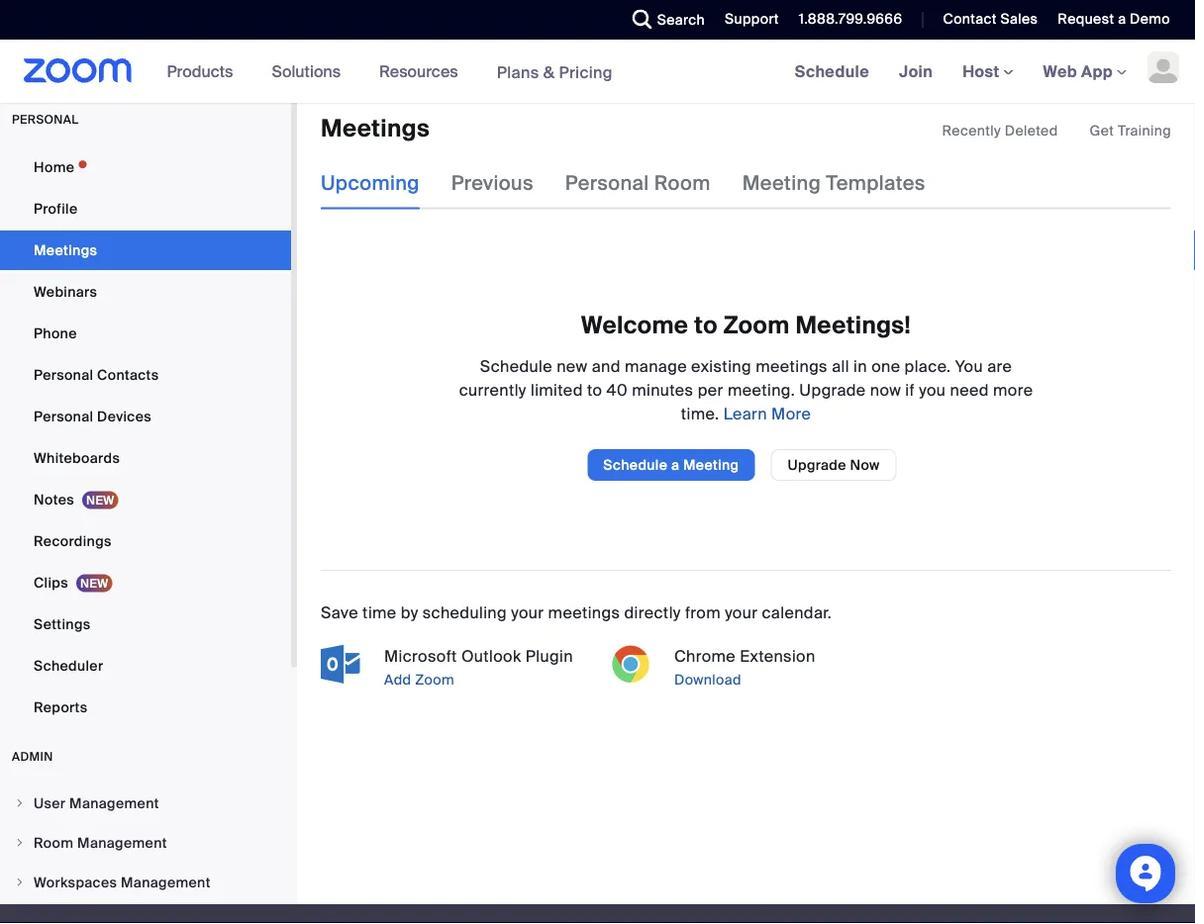 Task type: vqa. For each thing, say whether or not it's contained in the screenshot.
Support link
yes



Task type: describe. For each thing, give the bounding box(es) containing it.
to inside the schedule new and manage existing meetings all in one place. you are currently limited to 40 minutes per meeting. upgrade now if you need more time.
[[587, 380, 602, 401]]

profile picture image
[[1148, 51, 1179, 83]]

phone link
[[0, 314, 291, 354]]

plans
[[497, 62, 539, 82]]

request a demo
[[1058, 10, 1170, 28]]

chrome
[[674, 646, 736, 667]]

2 your from the left
[[725, 603, 758, 624]]

plugin
[[525, 646, 573, 667]]

0 vertical spatial zoom
[[723, 310, 790, 341]]

recordings
[[34, 533, 112, 551]]

chrome extension download
[[674, 646, 815, 689]]

get training link
[[1090, 122, 1171, 140]]

time
[[362, 603, 397, 624]]

product information navigation
[[152, 40, 628, 104]]

&
[[543, 62, 555, 82]]

and
[[592, 356, 621, 377]]

settings link
[[0, 605, 291, 645]]

room inside the tabs of meeting tab list
[[654, 171, 711, 196]]

join
[[899, 61, 933, 82]]

previous
[[451, 171, 533, 196]]

join link
[[884, 40, 948, 103]]

upgrade inside button
[[788, 456, 846, 475]]

get training
[[1090, 122, 1171, 140]]

schedule for schedule a meeting
[[603, 456, 668, 475]]

save time by scheduling your meetings directly from your calendar.
[[321, 603, 832, 624]]

scheduler link
[[0, 647, 291, 687]]

minutes
[[632, 380, 693, 401]]

manage
[[625, 356, 687, 377]]

in
[[854, 356, 867, 377]]

welcome to zoom meetings!
[[581, 310, 911, 341]]

1.888.799.9666 button up join
[[784, 0, 907, 40]]

learn more link
[[719, 404, 811, 425]]

now
[[870, 380, 901, 401]]

welcome
[[581, 310, 688, 341]]

from
[[685, 603, 721, 624]]

products button
[[167, 40, 242, 103]]

workspaces
[[34, 874, 117, 893]]

clips
[[34, 574, 68, 593]]

personal
[[12, 112, 79, 128]]

time.
[[681, 404, 719, 425]]

more
[[993, 380, 1033, 401]]

room management menu item
[[0, 825, 291, 863]]

personal menu menu
[[0, 148, 291, 730]]

demo
[[1130, 10, 1170, 28]]

microsoft outlook plugin add zoom
[[384, 646, 573, 689]]

by
[[401, 603, 418, 624]]

management for user management
[[69, 795, 159, 813]]

calendar.
[[762, 603, 832, 624]]

app
[[1081, 61, 1113, 82]]

user
[[34, 795, 66, 813]]

need
[[950, 380, 989, 401]]

1.888.799.9666 button up the schedule link
[[799, 10, 902, 28]]

tabs of meeting tab list
[[321, 158, 957, 210]]

learn
[[723, 404, 767, 425]]

save
[[321, 603, 358, 624]]

right image for workspaces management
[[14, 878, 26, 890]]

web app
[[1043, 61, 1113, 82]]

phone
[[34, 325, 77, 343]]

schedule for schedule
[[795, 61, 869, 82]]

meetings for existing
[[756, 356, 828, 377]]

meetings inside personal menu menu
[[34, 242, 97, 260]]

whiteboards
[[34, 450, 120, 468]]

a for schedule
[[671, 456, 679, 475]]

one
[[871, 356, 900, 377]]

personal for personal devices
[[34, 408, 93, 426]]

new
[[557, 356, 588, 377]]

sales
[[1000, 10, 1038, 28]]

devices
[[97, 408, 152, 426]]

solutions
[[272, 61, 341, 82]]

are
[[987, 356, 1012, 377]]

0 vertical spatial meetings
[[321, 114, 430, 145]]

meetings for your
[[548, 603, 620, 624]]

a for request
[[1118, 10, 1126, 28]]

personal devices link
[[0, 398, 291, 437]]

deleted
[[1005, 122, 1058, 140]]

per
[[698, 380, 723, 401]]

personal contacts
[[34, 366, 159, 385]]

zoom logo image
[[24, 58, 132, 83]]

right image for room management
[[14, 838, 26, 850]]

schedule for schedule new and manage existing meetings all in one place. you are currently limited to 40 minutes per meeting. upgrade now if you need more time.
[[480, 356, 552, 377]]

host
[[963, 61, 1004, 82]]

upgrade inside the schedule new and manage existing meetings all in one place. you are currently limited to 40 minutes per meeting. upgrade now if you need more time.
[[799, 380, 866, 401]]

personal for personal room
[[565, 171, 649, 196]]

meeting.
[[728, 380, 795, 401]]

1 your from the left
[[511, 603, 544, 624]]

learn more
[[719, 404, 811, 425]]

microsoft
[[384, 646, 457, 667]]

40
[[606, 380, 628, 401]]

solutions button
[[272, 40, 350, 103]]

contacts
[[97, 366, 159, 385]]



Task type: locate. For each thing, give the bounding box(es) containing it.
schedule up currently
[[480, 356, 552, 377]]

workspaces management menu item
[[0, 865, 291, 902]]

management for workspaces management
[[121, 874, 211, 893]]

0 horizontal spatial a
[[671, 456, 679, 475]]

notes
[[34, 491, 74, 509]]

meetings up webinars
[[34, 242, 97, 260]]

room management
[[34, 835, 167, 853]]

add zoom link
[[380, 669, 591, 692]]

upgrade
[[799, 380, 866, 401], [788, 456, 846, 475]]

1 horizontal spatial room
[[654, 171, 711, 196]]

pricing
[[559, 62, 613, 82]]

0 vertical spatial a
[[1118, 10, 1126, 28]]

0 horizontal spatial meeting
[[683, 456, 739, 475]]

meetings
[[321, 114, 430, 145], [34, 242, 97, 260]]

meeting inside tab list
[[742, 171, 821, 196]]

plans & pricing link
[[497, 62, 613, 82], [497, 62, 613, 82]]

menu item
[[0, 904, 291, 924]]

a inside button
[[671, 456, 679, 475]]

personal inside the tabs of meeting tab list
[[565, 171, 649, 196]]

1 horizontal spatial a
[[1118, 10, 1126, 28]]

0 vertical spatial room
[[654, 171, 711, 196]]

if
[[905, 380, 915, 401]]

1 vertical spatial personal
[[34, 366, 93, 385]]

0 vertical spatial management
[[69, 795, 159, 813]]

1 vertical spatial meetings
[[548, 603, 620, 624]]

management
[[69, 795, 159, 813], [77, 835, 167, 853], [121, 874, 211, 893]]

schedule a meeting button
[[587, 450, 755, 481]]

0 vertical spatial schedule
[[795, 61, 869, 82]]

zoom inside microsoft outlook plugin add zoom
[[415, 671, 454, 689]]

2 right image from the top
[[14, 878, 26, 890]]

0 vertical spatial meetings
[[756, 356, 828, 377]]

0 horizontal spatial your
[[511, 603, 544, 624]]

1 horizontal spatial meetings
[[756, 356, 828, 377]]

download link
[[670, 669, 881, 692]]

zoom up existing
[[723, 310, 790, 341]]

contact
[[943, 10, 997, 28]]

1 vertical spatial schedule
[[480, 356, 552, 377]]

reports
[[34, 699, 88, 717]]

0 horizontal spatial zoom
[[415, 671, 454, 689]]

meetings link
[[0, 231, 291, 271]]

add
[[384, 671, 411, 689]]

1 horizontal spatial meetings
[[321, 114, 430, 145]]

web app button
[[1043, 61, 1127, 82]]

2 horizontal spatial schedule
[[795, 61, 869, 82]]

schedule inside the schedule link
[[795, 61, 869, 82]]

meeting left templates
[[742, 171, 821, 196]]

schedule down 40
[[603, 456, 668, 475]]

1 vertical spatial a
[[671, 456, 679, 475]]

1 vertical spatial right image
[[14, 878, 26, 890]]

your right from
[[725, 603, 758, 624]]

download
[[674, 671, 741, 689]]

outlook
[[461, 646, 521, 667]]

schedule inside the schedule new and manage existing meetings all in one place. you are currently limited to 40 minutes per meeting. upgrade now if you need more time.
[[480, 356, 552, 377]]

zoom down microsoft
[[415, 671, 454, 689]]

banner containing products
[[0, 40, 1195, 104]]

1 horizontal spatial schedule
[[603, 456, 668, 475]]

application containing recently deleted
[[942, 121, 1171, 141]]

0 vertical spatial to
[[694, 310, 718, 341]]

your up plugin
[[511, 603, 544, 624]]

0 vertical spatial meeting
[[742, 171, 821, 196]]

personal
[[565, 171, 649, 196], [34, 366, 93, 385], [34, 408, 93, 426]]

reports link
[[0, 689, 291, 728]]

training
[[1118, 122, 1171, 140]]

to up existing
[[694, 310, 718, 341]]

right image
[[14, 799, 26, 810]]

1 vertical spatial to
[[587, 380, 602, 401]]

extension
[[740, 646, 815, 667]]

more
[[771, 404, 811, 425]]

right image
[[14, 838, 26, 850], [14, 878, 26, 890]]

directly
[[624, 603, 681, 624]]

host button
[[963, 61, 1013, 82]]

right image inside workspaces management menu item
[[14, 878, 26, 890]]

search
[[657, 10, 705, 29]]

settings
[[34, 616, 91, 634]]

resources button
[[379, 40, 467, 103]]

meetings navigation
[[780, 40, 1195, 104]]

products
[[167, 61, 233, 82]]

1.888.799.9666
[[799, 10, 902, 28]]

management up room management
[[69, 795, 159, 813]]

1 horizontal spatial zoom
[[723, 310, 790, 341]]

meeting
[[742, 171, 821, 196], [683, 456, 739, 475]]

right image inside room management menu item
[[14, 838, 26, 850]]

templates
[[826, 171, 926, 196]]

management inside menu item
[[77, 835, 167, 853]]

2 vertical spatial personal
[[34, 408, 93, 426]]

schedule a meeting
[[603, 456, 739, 475]]

0 horizontal spatial room
[[34, 835, 74, 853]]

upgrade now
[[788, 456, 880, 475]]

all
[[832, 356, 849, 377]]

1 vertical spatial meeting
[[683, 456, 739, 475]]

webinars link
[[0, 273, 291, 312]]

0 horizontal spatial meetings
[[548, 603, 620, 624]]

0 horizontal spatial meetings
[[34, 242, 97, 260]]

schedule down 1.888.799.9666
[[795, 61, 869, 82]]

meetings
[[756, 356, 828, 377], [548, 603, 620, 624]]

a down minutes
[[671, 456, 679, 475]]

plans & pricing
[[497, 62, 613, 82]]

meetings up meeting.
[[756, 356, 828, 377]]

schedule inside the schedule a meeting button
[[603, 456, 668, 475]]

limited
[[531, 380, 583, 401]]

to
[[694, 310, 718, 341], [587, 380, 602, 401]]

recently deleted link
[[942, 121, 1058, 141]]

meetings up the upcoming
[[321, 114, 430, 145]]

search button
[[618, 0, 710, 40]]

profile
[[34, 200, 78, 218]]

0 vertical spatial personal
[[565, 171, 649, 196]]

meetings!
[[795, 310, 911, 341]]

notes link
[[0, 481, 291, 520]]

banner
[[0, 40, 1195, 104]]

to left 40
[[587, 380, 602, 401]]

1 horizontal spatial your
[[725, 603, 758, 624]]

0 vertical spatial right image
[[14, 838, 26, 850]]

room inside menu item
[[34, 835, 74, 853]]

1 vertical spatial meetings
[[34, 242, 97, 260]]

schedule new and manage existing meetings all in one place. you are currently limited to 40 minutes per meeting. upgrade now if you need more time.
[[459, 356, 1033, 425]]

contact sales link
[[928, 0, 1043, 40], [943, 10, 1038, 28]]

admin menu menu
[[0, 786, 291, 924]]

user management menu item
[[0, 786, 291, 823]]

management up workspaces management
[[77, 835, 167, 853]]

0 horizontal spatial schedule
[[480, 356, 552, 377]]

1 vertical spatial upgrade
[[788, 456, 846, 475]]

0 vertical spatial upgrade
[[799, 380, 866, 401]]

admin
[[12, 750, 53, 765]]

personal devices
[[34, 408, 152, 426]]

get
[[1090, 122, 1114, 140]]

1 horizontal spatial meeting
[[742, 171, 821, 196]]

upgrade now button
[[771, 450, 897, 481]]

webinars
[[34, 283, 97, 301]]

your
[[511, 603, 544, 624], [725, 603, 758, 624]]

management down room management menu item
[[121, 874, 211, 893]]

0 horizontal spatial to
[[587, 380, 602, 401]]

right image down right icon
[[14, 838, 26, 850]]

meetings up plugin
[[548, 603, 620, 624]]

meeting down time. at the right of the page
[[683, 456, 739, 475]]

upgrade down the all
[[799, 380, 866, 401]]

resources
[[379, 61, 458, 82]]

schedule
[[795, 61, 869, 82], [480, 356, 552, 377], [603, 456, 668, 475]]

1 vertical spatial zoom
[[415, 671, 454, 689]]

clips link
[[0, 564, 291, 603]]

now
[[850, 456, 880, 475]]

1 vertical spatial room
[[34, 835, 74, 853]]

support link
[[710, 0, 784, 40], [725, 10, 779, 28]]

user management
[[34, 795, 159, 813]]

recently deleted
[[942, 122, 1058, 140]]

1 right image from the top
[[14, 838, 26, 850]]

1 horizontal spatial to
[[694, 310, 718, 341]]

workspaces management
[[34, 874, 211, 893]]

a left demo
[[1118, 10, 1126, 28]]

meeting templates
[[742, 171, 926, 196]]

1 vertical spatial management
[[77, 835, 167, 853]]

2 vertical spatial management
[[121, 874, 211, 893]]

2 vertical spatial schedule
[[603, 456, 668, 475]]

meeting inside button
[[683, 456, 739, 475]]

schedule link
[[780, 40, 884, 103]]

upgrade left now on the right of the page
[[788, 456, 846, 475]]

you
[[955, 356, 983, 377]]

personal for personal contacts
[[34, 366, 93, 385]]

application
[[942, 121, 1171, 141]]

right image left "workspaces"
[[14, 878, 26, 890]]

you
[[919, 380, 946, 401]]

management for room management
[[77, 835, 167, 853]]

meetings inside the schedule new and manage existing meetings all in one place. you are currently limited to 40 minutes per meeting. upgrade now if you need more time.
[[756, 356, 828, 377]]

upcoming
[[321, 171, 420, 196]]

request
[[1058, 10, 1114, 28]]

whiteboards link
[[0, 439, 291, 479]]

personal room
[[565, 171, 711, 196]]

support
[[725, 10, 779, 28]]

place.
[[905, 356, 951, 377]]



